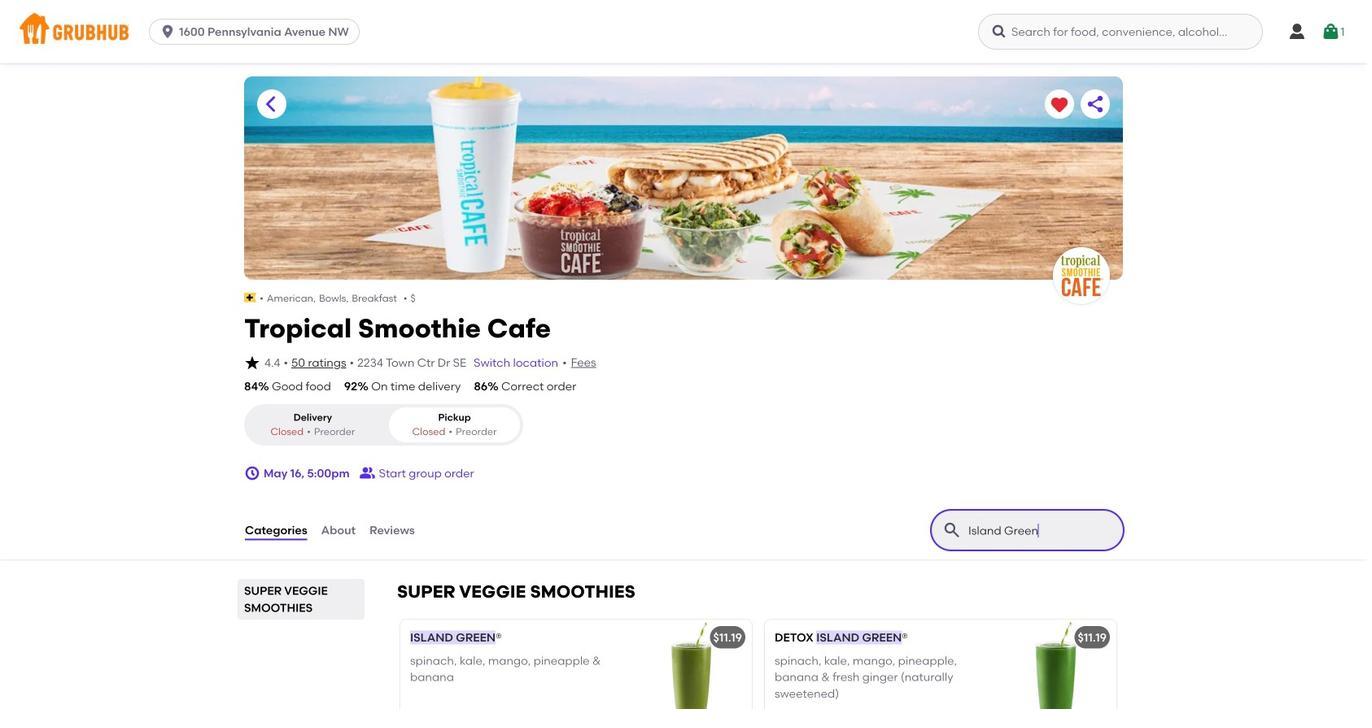 Task type: locate. For each thing, give the bounding box(es) containing it.
Search Tropical Smoothie Cafe  search field
[[967, 523, 1092, 539]]

svg image
[[1288, 22, 1307, 42], [1322, 22, 1341, 42], [160, 24, 176, 40], [244, 355, 261, 371], [244, 466, 261, 482]]

caret left icon image
[[262, 94, 282, 114]]

svg image
[[992, 24, 1008, 40]]

option group
[[244, 405, 523, 446]]

island green® image
[[630, 620, 752, 710]]

Search for food, convenience, alcohol... search field
[[979, 14, 1264, 50]]



Task type: describe. For each thing, give the bounding box(es) containing it.
subscription pass image
[[244, 293, 257, 303]]

people icon image
[[360, 466, 376, 482]]

search icon image
[[943, 521, 962, 541]]

share icon image
[[1086, 94, 1106, 114]]

main navigation navigation
[[0, 0, 1368, 64]]

detox island green® image
[[995, 620, 1117, 710]]



Task type: vqa. For each thing, say whether or not it's contained in the screenshot.
people icon
yes



